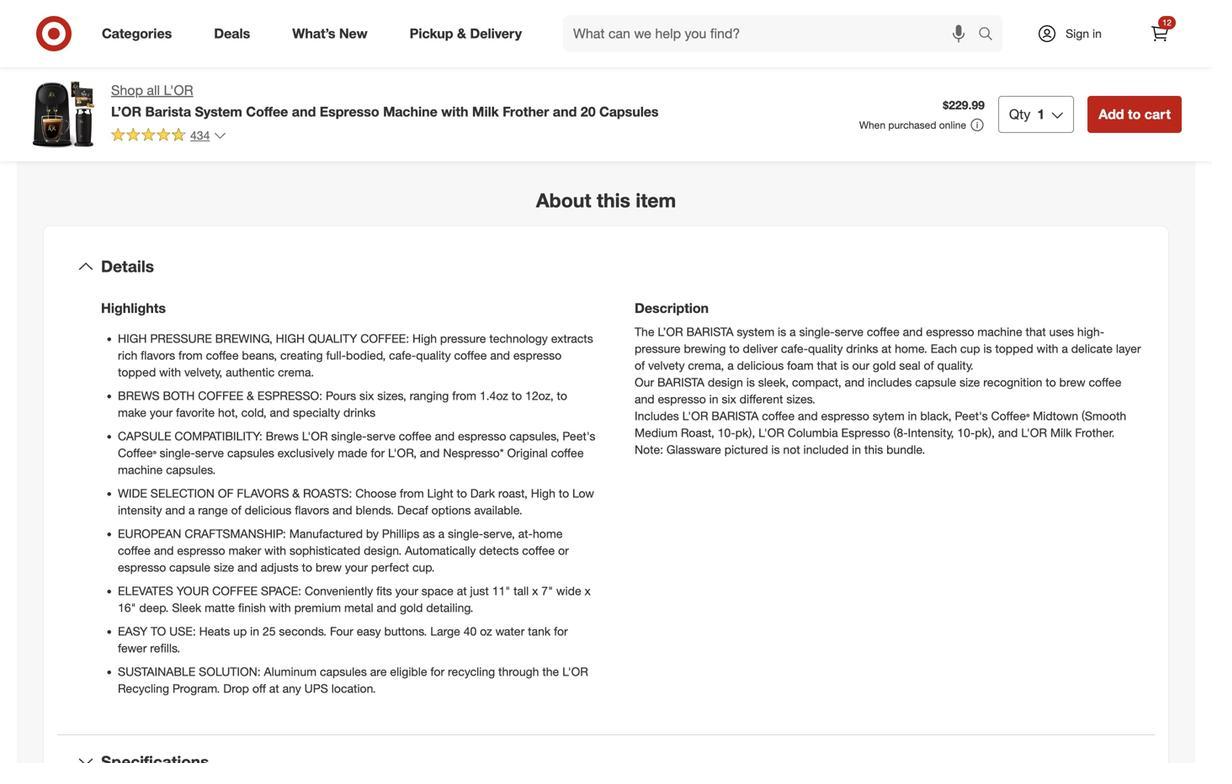 Task type: locate. For each thing, give the bounding box(es) containing it.
pours
[[326, 389, 356, 403]]

l'or inside shop all l'or l'or barista system coffee and espresso machine with milk frother and 20 capsules
[[111, 103, 141, 120]]

espresso inside description the l'or barista system is a single-serve coffee and espresso machine that uses high- pressure brewing to deliver cafe-quality drinks at home. each cup is topped with a delicate layer of velvety crema, a delicious foam that is our gold seal of quality. our barista design is sleek, compact, and includes capsule size recognition to brew coffee and espresso in six different sizes. includes l'or barista coffee and espresso sytem in black, peet's coffee® midtown (smooth medium roast, 10-pk), l'or columbia espresso (8-intensity, 10-pk), and l'or milk frother. note: glassware pictured is not included in this bundle.
[[841, 426, 890, 440]]

0 horizontal spatial machine
[[118, 463, 163, 478]]

the
[[542, 665, 559, 679]]

for right eligible
[[430, 665, 445, 679]]

0 vertical spatial flavors
[[141, 348, 175, 363]]

$229.99
[[943, 98, 985, 113]]

columbia
[[788, 426, 838, 440]]

serve
[[835, 325, 864, 340], [367, 429, 396, 444], [195, 446, 224, 461]]

seconds.
[[279, 624, 327, 639]]

1 vertical spatial delicious
[[245, 503, 292, 518]]

capsules.
[[166, 463, 216, 478]]

from left '1.4oz'
[[452, 389, 476, 403]]

2 vertical spatial from
[[400, 486, 424, 501]]

1 vertical spatial coffee
[[212, 584, 258, 599]]

& inside the brews both coffee & espresso: pours six sizes, ranging from 1.4oz to 12oz, to make your favorite hot, cold, and specialty drinks
[[247, 389, 254, 403]]

drinks inside description the l'or barista system is a single-serve coffee and espresso machine that uses high- pressure brewing to deliver cafe-quality drinks at home. each cup is topped with a delicate layer of velvety crema, a delicious foam that is our gold seal of quality. our barista design is sleek, compact, and includes capsule size recognition to brew coffee and espresso in six different sizes. includes l'or barista coffee and espresso sytem in black, peet's coffee® midtown (smooth medium roast, 10-pk), l'or columbia espresso (8-intensity, 10-pk), and l'or milk frother. note: glassware pictured is not included in this bundle.
[[846, 342, 878, 356]]

0 vertical spatial size
[[960, 375, 980, 390]]

and up columbia
[[798, 409, 818, 424]]

machine
[[978, 325, 1022, 340], [118, 463, 163, 478]]

sophisticated
[[290, 544, 360, 558]]

1 horizontal spatial capsules
[[320, 665, 367, 679]]

0 vertical spatial delicious
[[737, 358, 784, 373]]

1 horizontal spatial flavors
[[295, 503, 329, 518]]

cafe- down coffee:
[[389, 348, 416, 363]]

this left 'bundle.'
[[864, 443, 883, 457]]

espresso inside shop all l'or l'or barista system coffee and espresso machine with milk frother and 20 capsules
[[320, 103, 379, 120]]

2 horizontal spatial from
[[452, 389, 476, 403]]

1 vertical spatial gold
[[400, 601, 423, 616]]

this inside description the l'or barista system is a single-serve coffee and espresso machine that uses high- pressure brewing to deliver cafe-quality drinks at home. each cup is topped with a delicate layer of velvety crema, a delicious foam that is our gold seal of quality. our barista design is sleek, compact, and includes capsule size recognition to brew coffee and espresso in six different sizes. includes l'or barista coffee and espresso sytem in black, peet's coffee® midtown (smooth medium roast, 10-pk), l'or columbia espresso (8-intensity, 10-pk), and l'or milk frother. note: glassware pictured is not included in this bundle.
[[864, 443, 883, 457]]

espresso up nespresso* on the bottom left of the page
[[458, 429, 506, 444]]

milk inside shop all l'or l'or barista system coffee and espresso machine with milk frother and 20 capsules
[[472, 103, 499, 120]]

0 horizontal spatial high
[[412, 332, 437, 346]]

peet's right black,
[[955, 409, 988, 424]]

in down design
[[709, 392, 718, 407]]

1 vertical spatial machine
[[118, 463, 163, 478]]

european
[[118, 527, 181, 541]]

peet's right capsules,
[[563, 429, 595, 444]]

deliver
[[743, 342, 778, 356]]

and down espresso:
[[270, 406, 290, 420]]

1 horizontal spatial pk),
[[975, 426, 995, 440]]

12 link
[[1141, 15, 1178, 52]]

0 vertical spatial at
[[882, 342, 892, 356]]

for inside sustainable solution: aluminum capsules are eligible for recycling through the l'or recycling program. drop off at any ups location.
[[430, 665, 445, 679]]

peet's inside description the l'or barista system is a single-serve coffee and espresso machine that uses high- pressure brewing to deliver cafe-quality drinks at home. each cup is topped with a delicate layer of velvety crema, a delicious foam that is our gold seal of quality. our barista design is sleek, compact, and includes capsule size recognition to brew coffee and espresso in six different sizes. includes l'or barista coffee and espresso sytem in black, peet's coffee® midtown (smooth medium roast, 10-pk), l'or columbia espresso (8-intensity, 10-pk), and l'or milk frother. note: glassware pictured is not included in this bundle.
[[955, 409, 988, 424]]

2 horizontal spatial &
[[457, 25, 466, 42]]

1 horizontal spatial size
[[960, 375, 980, 390]]

brew inside description the l'or barista system is a single-serve coffee and espresso machine that uses high- pressure brewing to deliver cafe-quality drinks at home. each cup is topped with a delicate layer of velvety crema, a delicious foam that is our gold seal of quality. our barista design is sleek, compact, and includes capsule size recognition to brew coffee and espresso in six different sizes. includes l'or barista coffee and espresso sytem in black, peet's coffee® midtown (smooth medium roast, 10-pk), l'or columbia espresso (8-intensity, 10-pk), and l'or milk frother. note: glassware pictured is not included in this bundle.
[[1059, 375, 1086, 390]]

capsule up your
[[169, 560, 210, 575]]

0 horizontal spatial at
[[269, 682, 279, 696]]

0 horizontal spatial capsules
[[227, 446, 274, 461]]

and inside the brews both coffee & espresso: pours six sizes, ranging from 1.4oz to 12oz, to make your favorite hot, cold, and specialty drinks
[[270, 406, 290, 420]]

1 horizontal spatial delicious
[[737, 358, 784, 373]]

capsules up location.
[[320, 665, 367, 679]]

cafe- up foam
[[781, 342, 808, 356]]

milk inside description the l'or barista system is a single-serve coffee and espresso machine that uses high- pressure brewing to deliver cafe-quality drinks at home. each cup is topped with a delicate layer of velvety crema, a delicious foam that is our gold seal of quality. our barista design is sleek, compact, and includes capsule size recognition to brew coffee and espresso in six different sizes. includes l'or barista coffee and espresso sytem in black, peet's coffee® midtown (smooth medium roast, 10-pk), l'or columbia espresso (8-intensity, 10-pk), and l'or milk frother. note: glassware pictured is not included in this bundle.
[[1050, 426, 1072, 440]]

2 vertical spatial your
[[395, 584, 418, 599]]

and down fits
[[377, 601, 397, 616]]

that up compact,
[[817, 358, 837, 373]]

0 horizontal spatial capsule
[[169, 560, 210, 575]]

and down "selection"
[[165, 503, 185, 518]]

your right fits
[[395, 584, 418, 599]]

image gallery element
[[30, 0, 586, 148]]

drop
[[223, 682, 249, 696]]

l'or down the 'description'
[[658, 325, 683, 340]]

1 vertical spatial that
[[817, 358, 837, 373]]

1 vertical spatial this
[[864, 443, 883, 457]]

0 horizontal spatial your
[[150, 406, 173, 420]]

dark
[[470, 486, 495, 501]]

& inside wide selection of flavors & roasts: choose from light to dark roast, high to low intensity and a range of delicious flavors and blends. decaf options available.
[[292, 486, 300, 501]]

velvety,
[[184, 365, 222, 380]]

0 horizontal spatial flavors
[[141, 348, 175, 363]]

four
[[330, 624, 353, 639]]

serve down compatibility:
[[195, 446, 224, 461]]

brews
[[266, 429, 299, 444]]

with inside high pressure brewing, high quality coffee: high pressure technology extracts rich flavors from coffee beans, creating full-bodied, cafe-quality coffee and espresso topped with velvety, authentic crema.
[[159, 365, 181, 380]]

l'or down shop at left
[[111, 103, 141, 120]]

at inside elevates your coffee space: conveniently fits your space at just 11" tall x 7" wide x 16" deep. sleek matte finish with premium metal and gold detailing.
[[457, 584, 467, 599]]

1 horizontal spatial capsule
[[915, 375, 956, 390]]

0 horizontal spatial milk
[[472, 103, 499, 120]]

2 horizontal spatial for
[[554, 624, 568, 639]]

pictured
[[725, 443, 768, 457]]

to up the midtown
[[1046, 375, 1056, 390]]

2 horizontal spatial at
[[882, 342, 892, 356]]

a down "selection"
[[188, 503, 195, 518]]

barista
[[145, 103, 191, 120]]

coffee
[[246, 103, 288, 120]]

1 horizontal spatial for
[[430, 665, 445, 679]]

1 horizontal spatial that
[[1026, 325, 1046, 340]]

serve up l'or,
[[367, 429, 396, 444]]

and down technology
[[490, 348, 510, 363]]

1 horizontal spatial gold
[[873, 358, 896, 373]]

at left home.
[[882, 342, 892, 356]]

0 horizontal spatial peet's
[[563, 429, 595, 444]]

0 horizontal spatial this
[[597, 189, 630, 212]]

cafe-
[[781, 342, 808, 356], [389, 348, 416, 363]]

creating
[[280, 348, 323, 363]]

1 horizontal spatial from
[[400, 486, 424, 501]]

0 horizontal spatial size
[[214, 560, 234, 575]]

0 horizontal spatial brew
[[316, 560, 342, 575]]

0 vertical spatial from
[[178, 348, 203, 363]]

with down uses
[[1037, 342, 1058, 356]]

high right coffee:
[[412, 332, 437, 346]]

0 horizontal spatial 10-
[[718, 426, 735, 440]]

tall
[[514, 584, 529, 599]]

gold
[[873, 358, 896, 373], [400, 601, 423, 616]]

pressure left technology
[[440, 332, 486, 346]]

1 horizontal spatial 10-
[[957, 426, 975, 440]]

l'or up roast,
[[682, 409, 708, 424]]

0 horizontal spatial topped
[[118, 365, 156, 380]]

delicious inside description the l'or barista system is a single-serve coffee and espresso machine that uses high- pressure brewing to deliver cafe-quality drinks at home. each cup is topped with a delicate layer of velvety crema, a delicious foam that is our gold seal of quality. our barista design is sleek, compact, and includes capsule size recognition to brew coffee and espresso in six different sizes. includes l'or barista coffee and espresso sytem in black, peet's coffee® midtown (smooth medium roast, 10-pk), l'or columbia espresso (8-intensity, 10-pk), and l'or milk frother. note: glassware pictured is not included in this bundle.
[[737, 358, 784, 373]]

coffee® down recognition
[[991, 409, 1030, 424]]

six inside the brews both coffee & espresso: pours six sizes, ranging from 1.4oz to 12oz, to make your favorite hot, cold, and specialty drinks
[[359, 389, 374, 403]]

to
[[1128, 106, 1141, 122], [729, 342, 740, 356], [1046, 375, 1056, 390], [512, 389, 522, 403], [557, 389, 567, 403], [457, 486, 467, 501], [559, 486, 569, 501], [302, 560, 312, 575]]

0 vertical spatial peet's
[[955, 409, 988, 424]]

is up different
[[746, 375, 755, 390]]

brew inside european craftsmanship: manufactured by phillips as a single-serve, at-home coffee and espresso maker with sophisticated design. automatically detects coffee or espresso capsule size and adjusts to brew your perfect cup.
[[316, 560, 342, 575]]

l'or right the
[[562, 665, 588, 679]]

high
[[412, 332, 437, 346], [531, 486, 555, 501]]

with inside description the l'or barista system is a single-serve coffee and espresso machine that uses high- pressure brewing to deliver cafe-quality drinks at home. each cup is topped with a delicate layer of velvety crema, a delicious foam that is our gold seal of quality. our barista design is sleek, compact, and includes capsule size recognition to brew coffee and espresso in six different sizes. includes l'or barista coffee and espresso sytem in black, peet's coffee® midtown (smooth medium roast, 10-pk), l'or columbia espresso (8-intensity, 10-pk), and l'or milk frother. note: glassware pictured is not included in this bundle.
[[1037, 342, 1058, 356]]

single- up capsules.
[[160, 446, 195, 461]]

included
[[803, 443, 849, 457]]

1 horizontal spatial at
[[457, 584, 467, 599]]

cafe- inside description the l'or barista system is a single-serve coffee and espresso machine that uses high- pressure brewing to deliver cafe-quality drinks at home. each cup is topped with a delicate layer of velvety crema, a delicious foam that is our gold seal of quality. our barista design is sleek, compact, and includes capsule size recognition to brew coffee and espresso in six different sizes. includes l'or barista coffee and espresso sytem in black, peet's coffee® midtown (smooth medium roast, 10-pk), l'or columbia espresso (8-intensity, 10-pk), and l'or milk frother. note: glassware pictured is not included in this bundle.
[[781, 342, 808, 356]]

fits
[[376, 584, 392, 599]]

pk), right 'intensity,'
[[975, 426, 995, 440]]

aluminum
[[264, 665, 317, 679]]

0 vertical spatial &
[[457, 25, 466, 42]]

is
[[778, 325, 786, 340], [984, 342, 992, 356], [841, 358, 849, 373], [746, 375, 755, 390], [771, 443, 780, 457]]

highlights
[[101, 300, 166, 317]]

of down "of"
[[231, 503, 241, 518]]

at
[[882, 342, 892, 356], [457, 584, 467, 599], [269, 682, 279, 696]]

topped down rich
[[118, 365, 156, 380]]

1 vertical spatial capsule
[[169, 560, 210, 575]]

quality inside description the l'or barista system is a single-serve coffee and espresso machine that uses high- pressure brewing to deliver cafe-quality drinks at home. each cup is topped with a delicate layer of velvety crema, a delicious foam that is our gold seal of quality. our barista design is sleek, compact, and includes capsule size recognition to brew coffee and espresso in six different sizes. includes l'or barista coffee and espresso sytem in black, peet's coffee® midtown (smooth medium roast, 10-pk), l'or columbia espresso (8-intensity, 10-pk), and l'or milk frother. note: glassware pictured is not included in this bundle.
[[808, 342, 843, 356]]

0 vertical spatial espresso
[[320, 103, 379, 120]]

1 vertical spatial capsules
[[320, 665, 367, 679]]

velvety
[[648, 358, 685, 373]]

40
[[464, 624, 477, 639]]

and down recognition
[[998, 426, 1018, 440]]

six down design
[[722, 392, 736, 407]]

elevates
[[118, 584, 173, 599]]

and down european
[[154, 544, 174, 558]]

single- inside european craftsmanship: manufactured by phillips as a single-serve, at-home coffee and espresso maker with sophisticated design. automatically detects coffee or espresso capsule size and adjusts to brew your perfect cup.
[[448, 527, 483, 541]]

What can we help you find? suggestions appear below search field
[[563, 15, 982, 52]]

1 horizontal spatial brew
[[1059, 375, 1086, 390]]

at inside description the l'or barista system is a single-serve coffee and espresso machine that uses high- pressure brewing to deliver cafe-quality drinks at home. each cup is topped with a delicate layer of velvety crema, a delicious foam that is our gold seal of quality. our barista design is sleek, compact, and includes capsule size recognition to brew coffee and espresso in six different sizes. includes l'or barista coffee and espresso sytem in black, peet's coffee® midtown (smooth medium roast, 10-pk), l'or columbia espresso (8-intensity, 10-pk), and l'or milk frother. note: glassware pictured is not included in this bundle.
[[882, 342, 892, 356]]

l&#8217;or barista system coffee and espresso machine with milk frother and 20 capsules, 5 of 9 image
[[30, 0, 301, 98]]

l'or inside sustainable solution: aluminum capsules are eligible for recycling through the l'or recycling program. drop off at any ups location.
[[562, 665, 588, 679]]

what's
[[292, 25, 335, 42]]

european craftsmanship: manufactured by phillips as a single-serve, at-home coffee and espresso maker with sophisticated design. automatically detects coffee or espresso capsule size and adjusts to brew your perfect cup.
[[118, 527, 569, 575]]

2 x from the left
[[585, 584, 591, 599]]

for left l'or,
[[371, 446, 385, 461]]

0 vertical spatial drinks
[[846, 342, 878, 356]]

seal
[[899, 358, 921, 373]]

1 vertical spatial topped
[[118, 365, 156, 380]]

flavors inside wide selection of flavors & roasts: choose from light to dark roast, high to low intensity and a range of delicious flavors and blends. decaf options available.
[[295, 503, 329, 518]]

2 vertical spatial &
[[292, 486, 300, 501]]

advertisement region
[[626, 52, 1182, 116]]

quality.
[[937, 358, 974, 373]]

this left item
[[597, 189, 630, 212]]

pressure inside description the l'or barista system is a single-serve coffee and espresso machine that uses high- pressure brewing to deliver cafe-quality drinks at home. each cup is topped with a delicate layer of velvety crema, a delicious foam that is our gold seal of quality. our barista design is sleek, compact, and includes capsule size recognition to brew coffee and espresso in six different sizes. includes l'or barista coffee and espresso sytem in black, peet's coffee® midtown (smooth medium roast, 10-pk), l'or columbia espresso (8-intensity, 10-pk), and l'or milk frother. note: glassware pictured is not included in this bundle.
[[635, 342, 681, 356]]

for inside capsule compatibility: brews l'or single-serve coffee and espresso capsules, peet's coffee® single-serve capsules exclusively made for l'or, and nespresso* original coffee machine capsules.
[[371, 446, 385, 461]]

0 horizontal spatial coffee®
[[118, 446, 156, 461]]

0 vertical spatial machine
[[978, 325, 1022, 340]]

heats
[[199, 624, 230, 639]]

machine up wide
[[118, 463, 163, 478]]

flavors
[[237, 486, 289, 501]]

1 horizontal spatial this
[[864, 443, 883, 457]]

or
[[558, 544, 569, 558]]

high-
[[1077, 325, 1104, 340]]

gold up 'includes'
[[873, 358, 896, 373]]

1 horizontal spatial l'or
[[658, 325, 683, 340]]

both
[[163, 389, 195, 403]]

& up cold,
[[247, 389, 254, 403]]

glassware
[[667, 443, 721, 457]]

eligible
[[390, 665, 427, 679]]

delicious inside wide selection of flavors & roasts: choose from light to dark roast, high to low intensity and a range of delicious flavors and blends. decaf options available.
[[245, 503, 292, 518]]

1 vertical spatial milk
[[1050, 426, 1072, 440]]

machine up cup
[[978, 325, 1022, 340]]

and down our
[[635, 392, 655, 407]]

0 horizontal spatial of
[[231, 503, 241, 518]]

l'or up the exclusively
[[302, 429, 328, 444]]

coffee up the velvety,
[[206, 348, 239, 363]]

delicious down the flavors
[[245, 503, 292, 518]]

the
[[635, 325, 654, 340]]

ups
[[304, 682, 328, 696]]

a
[[790, 325, 796, 340], [1062, 342, 1068, 356], [727, 358, 734, 373], [188, 503, 195, 518], [438, 527, 445, 541]]

for inside easy to use: heats up in 25 seconds. four easy buttons. large 40 oz water tank for fewer refills.
[[554, 624, 568, 639]]

about
[[536, 189, 591, 212]]

gold up buttons.
[[400, 601, 423, 616]]

0 horizontal spatial cafe-
[[389, 348, 416, 363]]

any
[[282, 682, 301, 696]]

1 horizontal spatial topped
[[995, 342, 1033, 356]]

size down the maker
[[214, 560, 234, 575]]

1 horizontal spatial cafe-
[[781, 342, 808, 356]]

x right wide
[[585, 584, 591, 599]]

your inside elevates your coffee space: conveniently fits your space at just 11" tall x 7" wide x 16" deep. sleek matte finish with premium metal and gold detailing.
[[395, 584, 418, 599]]

milk left frother
[[472, 103, 499, 120]]

0 horizontal spatial that
[[817, 358, 837, 373]]

l&#8217;or barista system coffee and espresso machine with milk frother and 20 capsules, 6 of 9 image
[[315, 0, 586, 98]]

coffee inside the brews both coffee & espresso: pours six sizes, ranging from 1.4oz to 12oz, to make your favorite hot, cold, and specialty drinks
[[198, 389, 243, 403]]

quality up ranging
[[416, 348, 451, 363]]

1 vertical spatial espresso
[[841, 426, 890, 440]]

single- up foam
[[799, 325, 835, 340]]

0 vertical spatial coffee®
[[991, 409, 1030, 424]]

coffee up home.
[[867, 325, 900, 340]]

of up our
[[635, 358, 645, 373]]

at left just
[[457, 584, 467, 599]]

frother.
[[1075, 426, 1115, 440]]

selection
[[150, 486, 215, 501]]

& left roasts:
[[292, 486, 300, 501]]

1 horizontal spatial high
[[276, 332, 305, 346]]

espresso
[[926, 325, 974, 340], [513, 348, 562, 363], [658, 392, 706, 407], [821, 409, 869, 424], [458, 429, 506, 444], [177, 544, 225, 558], [118, 560, 166, 575]]

0 horizontal spatial pk),
[[735, 426, 755, 440]]

of right seal
[[924, 358, 934, 373]]

espresso down sytem
[[841, 426, 890, 440]]

0 vertical spatial capsules
[[227, 446, 274, 461]]

about this item
[[536, 189, 676, 212]]

0 vertical spatial gold
[[873, 358, 896, 373]]

from up decaf
[[400, 486, 424, 501]]

cafe- inside high pressure brewing, high quality coffee: high pressure technology extracts rich flavors from coffee beans, creating full-bodied, cafe-quality coffee and espresso topped with velvety, authentic crema.
[[389, 348, 416, 363]]

delicious down deliver
[[737, 358, 784, 373]]

0 vertical spatial coffee
[[198, 389, 243, 403]]

2 vertical spatial serve
[[195, 446, 224, 461]]

coffee inside elevates your coffee space: conveniently fits your space at just 11" tall x 7" wide x 16" deep. sleek matte finish with premium metal and gold detailing.
[[212, 584, 258, 599]]

topped up recognition
[[995, 342, 1033, 356]]

1 vertical spatial for
[[554, 624, 568, 639]]

high up rich
[[118, 332, 147, 346]]

when purchased online
[[859, 119, 966, 131]]

by
[[366, 527, 379, 541]]

automatically
[[405, 544, 476, 558]]

sponsored
[[1132, 118, 1182, 131]]

coffee® inside description the l'or barista system is a single-serve coffee and espresso machine that uses high- pressure brewing to deliver cafe-quality drinks at home. each cup is topped with a delicate layer of velvety crema, a delicious foam that is our gold seal of quality. our barista design is sleek, compact, and includes capsule size recognition to brew coffee and espresso in six different sizes. includes l'or barista coffee and espresso sytem in black, peet's coffee® midtown (smooth medium roast, 10-pk), l'or columbia espresso (8-intensity, 10-pk), and l'or milk frother. note: glassware pictured is not included in this bundle.
[[991, 409, 1030, 424]]

1 horizontal spatial x
[[585, 584, 591, 599]]

gold inside elevates your coffee space: conveniently fits your space at just 11" tall x 7" wide x 16" deep. sleek matte finish with premium metal and gold detailing.
[[400, 601, 423, 616]]

new
[[339, 25, 368, 42]]

0 horizontal spatial &
[[247, 389, 254, 403]]

0 horizontal spatial drinks
[[343, 406, 375, 420]]

1 horizontal spatial serve
[[367, 429, 396, 444]]

in up (8-
[[908, 409, 917, 424]]

and right l'or,
[[420, 446, 440, 461]]

wide
[[556, 584, 581, 599]]

& right pickup
[[457, 25, 466, 42]]

quality inside high pressure brewing, high quality coffee: high pressure technology extracts rich flavors from coffee beans, creating full-bodied, cafe-quality coffee and espresso topped with velvety, authentic crema.
[[416, 348, 451, 363]]

barista down different
[[712, 409, 759, 424]]

2 horizontal spatial serve
[[835, 325, 864, 340]]

coffee® down capsule
[[118, 446, 156, 461]]

to left the low at the bottom left of the page
[[559, 486, 569, 501]]

a right as
[[438, 527, 445, 541]]

drinks inside the brews both coffee & espresso: pours six sizes, ranging from 1.4oz to 12oz, to make your favorite hot, cold, and specialty drinks
[[343, 406, 375, 420]]

0 horizontal spatial delicious
[[245, 503, 292, 518]]

description the l'or barista system is a single-serve coffee and espresso machine that uses high- pressure brewing to deliver cafe-quality drinks at home. each cup is topped with a delicate layer of velvety crema, a delicious foam that is our gold seal of quality. our barista design is sleek, compact, and includes capsule size recognition to brew coffee and espresso in six different sizes. includes l'or barista coffee and espresso sytem in black, peet's coffee® midtown (smooth medium roast, 10-pk), l'or columbia espresso (8-intensity, 10-pk), and l'or milk frother. note: glassware pictured is not included in this bundle.
[[635, 300, 1141, 457]]

with right machine
[[441, 103, 468, 120]]

quality
[[308, 332, 357, 346]]

0 vertical spatial milk
[[472, 103, 499, 120]]

from inside wide selection of flavors & roasts: choose from light to dark roast, high to low intensity and a range of delicious flavors and blends. decaf options available.
[[400, 486, 424, 501]]

pk), up pictured
[[735, 426, 755, 440]]

pickup
[[410, 25, 453, 42]]

capsules
[[227, 446, 274, 461], [320, 665, 367, 679]]

1 vertical spatial from
[[452, 389, 476, 403]]

0 horizontal spatial from
[[178, 348, 203, 363]]

1 vertical spatial your
[[345, 560, 368, 575]]

1 horizontal spatial quality
[[808, 342, 843, 356]]

deals
[[214, 25, 250, 42]]

high pressure brewing, high quality coffee: high pressure technology extracts rich flavors from coffee beans, creating full-bodied, cafe-quality coffee and espresso topped with velvety, authentic crema.
[[118, 332, 593, 380]]

0 vertical spatial serve
[[835, 325, 864, 340]]

0 horizontal spatial x
[[532, 584, 538, 599]]

your up conveniently
[[345, 560, 368, 575]]

high right roast,
[[531, 486, 555, 501]]

pressure
[[150, 332, 212, 346]]

&
[[457, 25, 466, 42], [247, 389, 254, 403], [292, 486, 300, 501]]

sizes,
[[377, 389, 406, 403]]

1 10- from the left
[[718, 426, 735, 440]]

espresso:
[[257, 389, 322, 403]]

1 vertical spatial serve
[[367, 429, 396, 444]]

1 horizontal spatial peet's
[[955, 409, 988, 424]]

0 vertical spatial capsule
[[915, 375, 956, 390]]

to left deliver
[[729, 342, 740, 356]]

10-
[[718, 426, 735, 440], [957, 426, 975, 440]]

1 pk), from the left
[[735, 426, 755, 440]]

single- inside description the l'or barista system is a single-serve coffee and espresso machine that uses high- pressure brewing to deliver cafe-quality drinks at home. each cup is topped with a delicate layer of velvety crema, a delicious foam that is our gold seal of quality. our barista design is sleek, compact, and includes capsule size recognition to brew coffee and espresso in six different sizes. includes l'or barista coffee and espresso sytem in black, peet's coffee® midtown (smooth medium roast, 10-pk), l'or columbia espresso (8-intensity, 10-pk), and l'or milk frother. note: glassware pictured is not included in this bundle.
[[799, 325, 835, 340]]

1 horizontal spatial six
[[722, 392, 736, 407]]

exclusively
[[278, 446, 334, 461]]

categories
[[102, 25, 172, 42]]

1 horizontal spatial drinks
[[846, 342, 878, 356]]

2 vertical spatial for
[[430, 665, 445, 679]]

a up foam
[[790, 325, 796, 340]]

with inside shop all l'or l'or barista system coffee and espresso machine with milk frother and 20 capsules
[[441, 103, 468, 120]]

espresso down craftsmanship:
[[177, 544, 225, 558]]

all
[[147, 82, 160, 98]]

light
[[427, 486, 453, 501]]

size
[[960, 375, 980, 390], [214, 560, 234, 575]]

1 horizontal spatial machine
[[978, 325, 1022, 340]]

1 vertical spatial peet's
[[563, 429, 595, 444]]

coffee up hot,
[[198, 389, 243, 403]]

0 horizontal spatial gold
[[400, 601, 423, 616]]

1 horizontal spatial high
[[531, 486, 555, 501]]

our
[[852, 358, 870, 373]]

sizes.
[[786, 392, 816, 407]]

coffee® inside capsule compatibility: brews l'or single-serve coffee and espresso capsules, peet's coffee® single-serve capsules exclusively made for l'or, and nespresso* original coffee machine capsules.
[[118, 446, 156, 461]]

your
[[177, 584, 209, 599]]

size down the quality.
[[960, 375, 980, 390]]

flavors down pressure at left
[[141, 348, 175, 363]]

1 vertical spatial flavors
[[295, 503, 329, 518]]

l'or inside shop all l'or l'or barista system coffee and espresso machine with milk frother and 20 capsules
[[164, 82, 193, 98]]



Task type: vqa. For each thing, say whether or not it's contained in the screenshot.
"Love" image
no



Task type: describe. For each thing, give the bounding box(es) containing it.
and inside high pressure brewing, high quality coffee: high pressure technology extracts rich flavors from coffee beans, creating full-bodied, cafe-quality coffee and espresso topped with velvety, authentic crema.
[[490, 348, 510, 363]]

at inside sustainable solution: aluminum capsules are eligible for recycling through the l'or recycling program. drop off at any ups location.
[[269, 682, 279, 696]]

purchased
[[888, 119, 936, 131]]

1 horizontal spatial of
[[635, 358, 645, 373]]

with inside elevates your coffee space: conveniently fits your space at just 11" tall x 7" wide x 16" deep. sleek matte finish with premium metal and gold detailing.
[[269, 601, 291, 616]]

coffee down capsules,
[[551, 446, 584, 461]]

is left not
[[771, 443, 780, 457]]

with
[[660, 13, 683, 28]]

pickup & delivery
[[410, 25, 522, 42]]

of inside wide selection of flavors & roasts: choose from light to dark roast, high to low intensity and a range of delicious flavors and blends. decaf options available.
[[231, 503, 241, 518]]

metal
[[344, 601, 373, 616]]

2 high from the left
[[276, 332, 305, 346]]

system
[[737, 325, 775, 340]]

affirm
[[687, 13, 718, 28]]

hot,
[[218, 406, 238, 420]]

as
[[423, 527, 435, 541]]

intensity
[[118, 503, 162, 518]]

shop
[[111, 82, 143, 98]]

to inside european craftsmanship: manufactured by phillips as a single-serve, at-home coffee and espresso maker with sophisticated design. automatically detects coffee or espresso capsule size and adjusts to brew your perfect cup.
[[302, 560, 312, 575]]

1 x from the left
[[532, 584, 538, 599]]

l'or up not
[[759, 426, 784, 440]]

crema,
[[688, 358, 724, 373]]

a inside european craftsmanship: manufactured by phillips as a single-serve, at-home coffee and espresso maker with sophisticated design. automatically detects coffee or espresso capsule size and adjusts to brew your perfect cup.
[[438, 527, 445, 541]]

topped inside description the l'or barista system is a single-serve coffee and espresso machine that uses high- pressure brewing to deliver cafe-quality drinks at home. each cup is topped with a delicate layer of velvety crema, a delicious foam that is our gold seal of quality. our barista design is sleek, compact, and includes capsule size recognition to brew coffee and espresso in six different sizes. includes l'or barista coffee and espresso sytem in black, peet's coffee® midtown (smooth medium roast, 10-pk), l'or columbia espresso (8-intensity, 10-pk), and l'or milk frother. note: glassware pictured is not included in this bundle.
[[995, 342, 1033, 356]]

low
[[572, 486, 594, 501]]

is right cup
[[984, 342, 992, 356]]

shop all l'or l'or barista system coffee and espresso machine with milk frother and 20 capsules
[[111, 82, 659, 120]]

coffee:
[[360, 332, 409, 346]]

coffee down european
[[118, 544, 151, 558]]

1.4oz
[[480, 389, 508, 403]]

2 horizontal spatial of
[[924, 358, 934, 373]]

detailing.
[[426, 601, 473, 616]]

1
[[1037, 106, 1045, 122]]

to right 12oz,
[[557, 389, 567, 403]]

peet's inside capsule compatibility: brews l'or single-serve coffee and espresso capsules, peet's coffee® single-serve capsules exclusively made for l'or, and nespresso* original coffee machine capsules.
[[563, 429, 595, 444]]

coffee for your
[[212, 584, 258, 599]]

ranging
[[410, 389, 449, 403]]

options
[[432, 503, 471, 518]]

capsule
[[118, 429, 171, 444]]

elevates your coffee space: conveniently fits your space at just 11" tall x 7" wide x 16" deep. sleek matte finish with premium metal and gold detailing.
[[118, 584, 591, 616]]

0 vertical spatial this
[[597, 189, 630, 212]]

coffee down different
[[762, 409, 795, 424]]

intensity,
[[908, 426, 954, 440]]

flavors inside high pressure brewing, high quality coffee: high pressure technology extracts rich flavors from coffee beans, creating full-bodied, cafe-quality coffee and espresso topped with velvety, authentic crema.
[[141, 348, 175, 363]]

adjusts
[[261, 560, 299, 575]]

black,
[[920, 409, 952, 424]]

available.
[[474, 503, 522, 518]]

our
[[635, 375, 654, 390]]

easy
[[118, 624, 147, 639]]

water
[[495, 624, 525, 639]]

capsule inside description the l'or barista system is a single-serve coffee and espresso machine that uses high- pressure brewing to deliver cafe-quality drinks at home. each cup is topped with a delicate layer of velvety crema, a delicious foam that is our gold seal of quality. our barista design is sleek, compact, and includes capsule size recognition to brew coffee and espresso in six different sizes. includes l'or barista coffee and espresso sytem in black, peet's coffee® midtown (smooth medium roast, 10-pk), l'or columbia espresso (8-intensity, 10-pk), and l'or milk frother. note: glassware pictured is not included in this bundle.
[[915, 375, 956, 390]]

in inside easy to use: heats up in 25 seconds. four easy buttons. large 40 oz water tank for fewer refills.
[[250, 624, 259, 639]]

compatibility:
[[175, 429, 262, 444]]

and right coffee
[[292, 103, 316, 120]]

high inside wide selection of flavors & roasts: choose from light to dark roast, high to low intensity and a range of delicious flavors and blends. decaf options available.
[[531, 486, 555, 501]]

and up home.
[[903, 325, 923, 340]]

description
[[635, 300, 709, 317]]

gold inside description the l'or barista system is a single-serve coffee and espresso machine that uses high- pressure brewing to deliver cafe-quality drinks at home. each cup is topped with a delicate layer of velvety crema, a delicious foam that is our gold seal of quality. our barista design is sleek, compact, and includes capsule size recognition to brew coffee and espresso in six different sizes. includes l'or barista coffee and espresso sytem in black, peet's coffee® midtown (smooth medium roast, 10-pk), l'or columbia espresso (8-intensity, 10-pk), and l'or milk frother. note: glassware pictured is not included in this bundle.
[[873, 358, 896, 373]]

single- up made
[[331, 429, 367, 444]]

is left 'our'
[[841, 358, 849, 373]]

includes
[[868, 375, 912, 390]]

capsule compatibility: brews l'or single-serve coffee and espresso capsules, peet's coffee® single-serve capsules exclusively made for l'or, and nespresso* original coffee machine capsules.
[[118, 429, 595, 478]]

nespresso*
[[443, 446, 504, 461]]

12
[[1162, 17, 1172, 28]]

choose
[[355, 486, 396, 501]]

is right system
[[778, 325, 786, 340]]

authentic
[[226, 365, 275, 380]]

espresso up each
[[926, 325, 974, 340]]

high inside high pressure brewing, high quality coffee: high pressure technology extracts rich flavors from coffee beans, creating full-bodied, cafe-quality coffee and espresso topped with velvety, authentic crema.
[[412, 332, 437, 346]]

home
[[533, 527, 563, 541]]

capsules inside capsule compatibility: brews l'or single-serve coffee and espresso capsules, peet's coffee® single-serve capsules exclusively made for l'or, and nespresso* original coffee machine capsules.
[[227, 446, 274, 461]]

roast,
[[498, 486, 528, 501]]

1 vertical spatial barista
[[657, 375, 705, 390]]

matte
[[205, 601, 235, 616]]

capsules inside sustainable solution: aluminum capsules are eligible for recycling through the l'or recycling program. drop off at any ups location.
[[320, 665, 367, 679]]

434
[[190, 128, 210, 143]]

2 pk), from the left
[[975, 426, 995, 440]]

with affirm
[[660, 13, 718, 28]]

topped inside high pressure brewing, high quality coffee: high pressure technology extracts rich flavors from coffee beans, creating full-bodied, cafe-quality coffee and espresso topped with velvety, authentic crema.
[[118, 365, 156, 380]]

espresso up includes
[[658, 392, 706, 407]]

coffee up '1.4oz'
[[454, 348, 487, 363]]

delivery
[[470, 25, 522, 42]]

online
[[939, 119, 966, 131]]

20
[[581, 103, 596, 120]]

to inside button
[[1128, 106, 1141, 122]]

oz
[[480, 624, 492, 639]]

l'or,
[[388, 446, 417, 461]]

and left the 20
[[553, 103, 577, 120]]

search button
[[971, 15, 1011, 56]]

with inside european craftsmanship: manufactured by phillips as a single-serve, at-home coffee and espresso maker with sophisticated design. automatically detects coffee or espresso capsule size and adjusts to brew your perfect cup.
[[264, 544, 286, 558]]

espresso inside high pressure brewing, high quality coffee: high pressure technology extracts rich flavors from coffee beans, creating full-bodied, cafe-quality coffee and espresso topped with velvety, authentic crema.
[[513, 348, 562, 363]]

capsule inside european craftsmanship: manufactured by phillips as a single-serve, at-home coffee and espresso maker with sophisticated design. automatically detects coffee or espresso capsule size and adjusts to brew your perfect cup.
[[169, 560, 210, 575]]

rich
[[118, 348, 137, 363]]

conveniently
[[305, 584, 373, 599]]

and inside elevates your coffee space: conveniently fits your space at just 11" tall x 7" wide x 16" deep. sleek matte finish with premium metal and gold detailing.
[[377, 601, 397, 616]]

original
[[507, 446, 548, 461]]

machine inside capsule compatibility: brews l'or single-serve coffee and espresso capsules, peet's coffee® single-serve capsules exclusively made for l'or, and nespresso* original coffee machine capsules.
[[118, 463, 163, 478]]

0 vertical spatial barista
[[686, 325, 734, 340]]

roasts:
[[303, 486, 352, 501]]

fewer
[[118, 641, 147, 656]]

espresso up columbia
[[821, 409, 869, 424]]

espresso inside capsule compatibility: brews l'or single-serve coffee and espresso capsules, peet's coffee® single-serve capsules exclusively made for l'or, and nespresso* original coffee machine capsules.
[[458, 429, 506, 444]]

espresso up elevates on the left of the page
[[118, 560, 166, 575]]

a up design
[[727, 358, 734, 373]]

recycling
[[448, 665, 495, 679]]

in right sign
[[1093, 26, 1102, 41]]

design.
[[364, 544, 402, 558]]

size inside description the l'or barista system is a single-serve coffee and espresso machine that uses high- pressure brewing to deliver cafe-quality drinks at home. each cup is topped with a delicate layer of velvety crema, a delicious foam that is our gold seal of quality. our barista design is sleek, compact, and includes capsule size recognition to brew coffee and espresso in six different sizes. includes l'or barista coffee and espresso sytem in black, peet's coffee® midtown (smooth medium roast, 10-pk), l'or columbia espresso (8-intensity, 10-pk), and l'or milk frother. note: glassware pictured is not included in this bundle.
[[960, 375, 980, 390]]

sytem
[[873, 409, 905, 424]]

deep.
[[139, 601, 169, 616]]

six inside description the l'or barista system is a single-serve coffee and espresso machine that uses high- pressure brewing to deliver cafe-quality drinks at home. each cup is topped with a delicate layer of velvety crema, a delicious foam that is our gold seal of quality. our barista design is sleek, compact, and includes capsule size recognition to brew coffee and espresso in six different sizes. includes l'or barista coffee and espresso sytem in black, peet's coffee® midtown (smooth medium roast, 10-pk), l'or columbia espresso (8-intensity, 10-pk), and l'or milk frother. note: glassware pictured is not included in this bundle.
[[722, 392, 736, 407]]

your inside the brews both coffee & espresso: pours six sizes, ranging from 1.4oz to 12oz, to make your favorite hot, cold, and specialty drinks
[[150, 406, 173, 420]]

0 horizontal spatial serve
[[195, 446, 224, 461]]

pickup & delivery link
[[395, 15, 543, 52]]

2 10- from the left
[[957, 426, 975, 440]]

a inside wide selection of flavors & roasts: choose from light to dark roast, high to low intensity and a range of delicious flavors and blends. decaf options available.
[[188, 503, 195, 518]]

and down roasts:
[[332, 503, 352, 518]]

machine inside description the l'or barista system is a single-serve coffee and espresso machine that uses high- pressure brewing to deliver cafe-quality drinks at home. each cup is topped with a delicate layer of velvety crema, a delicious foam that is our gold seal of quality. our barista design is sleek, compact, and includes capsule size recognition to brew coffee and espresso in six different sizes. includes l'or barista coffee and espresso sytem in black, peet's coffee® midtown (smooth medium roast, 10-pk), l'or columbia espresso (8-intensity, 10-pk), and l'or milk frother. note: glassware pictured is not included in this bundle.
[[978, 325, 1022, 340]]

coffee for both
[[198, 389, 243, 403]]

search
[[971, 27, 1011, 43]]

image of l'or barista system coffee and espresso machine with milk frother and 20 capsules image
[[30, 81, 98, 148]]

l'or inside capsule compatibility: brews l'or single-serve coffee and espresso capsules, peet's coffee® single-serve capsules exclusively made for l'or, and nespresso* original coffee machine capsules.
[[302, 429, 328, 444]]

to
[[151, 624, 166, 639]]

through
[[498, 665, 539, 679]]

sign in link
[[1023, 15, 1128, 52]]

large
[[430, 624, 460, 639]]

brewing,
[[215, 332, 273, 346]]

when
[[859, 119, 886, 131]]

from inside high pressure brewing, high quality coffee: high pressure technology extracts rich flavors from coffee beans, creating full-bodied, cafe-quality coffee and espresso topped with velvety, authentic crema.
[[178, 348, 203, 363]]

medium
[[635, 426, 678, 440]]

item
[[636, 189, 676, 212]]

and up nespresso* on the bottom left of the page
[[435, 429, 455, 444]]

to left 12oz,
[[512, 389, 522, 403]]

specialty
[[293, 406, 340, 420]]

and down the maker
[[237, 560, 257, 575]]

premium
[[294, 601, 341, 616]]

2 vertical spatial barista
[[712, 409, 759, 424]]

size inside european craftsmanship: manufactured by phillips as a single-serve, at-home coffee and espresso maker with sophisticated design. automatically detects coffee or espresso capsule size and adjusts to brew your perfect cup.
[[214, 560, 234, 575]]

0 vertical spatial that
[[1026, 325, 1046, 340]]

to up options in the bottom left of the page
[[457, 486, 467, 501]]

decaf
[[397, 503, 428, 518]]

serve inside description the l'or barista system is a single-serve coffee and espresso machine that uses high- pressure brewing to deliver cafe-quality drinks at home. each cup is topped with a delicate layer of velvety crema, a delicious foam that is our gold seal of quality. our barista design is sleek, compact, and includes capsule size recognition to brew coffee and espresso in six different sizes. includes l'or barista coffee and espresso sytem in black, peet's coffee® midtown (smooth medium roast, 10-pk), l'or columbia espresso (8-intensity, 10-pk), and l'or milk frother. note: glassware pictured is not included in this bundle.
[[835, 325, 864, 340]]

coffee down home at the left of the page
[[522, 544, 555, 558]]

your inside european craftsmanship: manufactured by phillips as a single-serve, at-home coffee and espresso maker with sophisticated design. automatically detects coffee or espresso capsule size and adjusts to brew your perfect cup.
[[345, 560, 368, 575]]

1 high from the left
[[118, 332, 147, 346]]

wide
[[118, 486, 147, 501]]

what's new
[[292, 25, 368, 42]]

extracts
[[551, 332, 593, 346]]

l'or inside description the l'or barista system is a single-serve coffee and espresso machine that uses high- pressure brewing to deliver cafe-quality drinks at home. each cup is topped with a delicate layer of velvety crema, a delicious foam that is our gold seal of quality. our barista design is sleek, compact, and includes capsule size recognition to brew coffee and espresso in six different sizes. includes l'or barista coffee and espresso sytem in black, peet's coffee® midtown (smooth medium roast, 10-pk), l'or columbia espresso (8-intensity, 10-pk), and l'or milk frother. note: glassware pictured is not included in this bundle.
[[658, 325, 683, 340]]

roast,
[[681, 426, 714, 440]]

system
[[195, 103, 242, 120]]

(smooth
[[1082, 409, 1126, 424]]

phillips
[[382, 527, 420, 541]]

from inside the brews both coffee & espresso: pours six sizes, ranging from 1.4oz to 12oz, to make your favorite hot, cold, and specialty drinks
[[452, 389, 476, 403]]

coffee up l'or,
[[399, 429, 432, 444]]

tank
[[528, 624, 551, 639]]

beans,
[[242, 348, 277, 363]]

11"
[[492, 584, 510, 599]]

and down 'our'
[[845, 375, 865, 390]]

space
[[422, 584, 454, 599]]

different
[[740, 392, 783, 407]]

in right the included
[[852, 443, 861, 457]]

pressure inside high pressure brewing, high quality coffee: high pressure technology extracts rich flavors from coffee beans, creating full-bodied, cafe-quality coffee and espresso topped with velvety, authentic crema.
[[440, 332, 486, 346]]

add to cart
[[1099, 106, 1171, 122]]

made
[[338, 446, 367, 461]]

brewing
[[684, 342, 726, 356]]

a down uses
[[1062, 342, 1068, 356]]

coffee up (smooth
[[1089, 375, 1122, 390]]

l'or down the midtown
[[1021, 426, 1047, 440]]

categories link
[[88, 15, 193, 52]]



